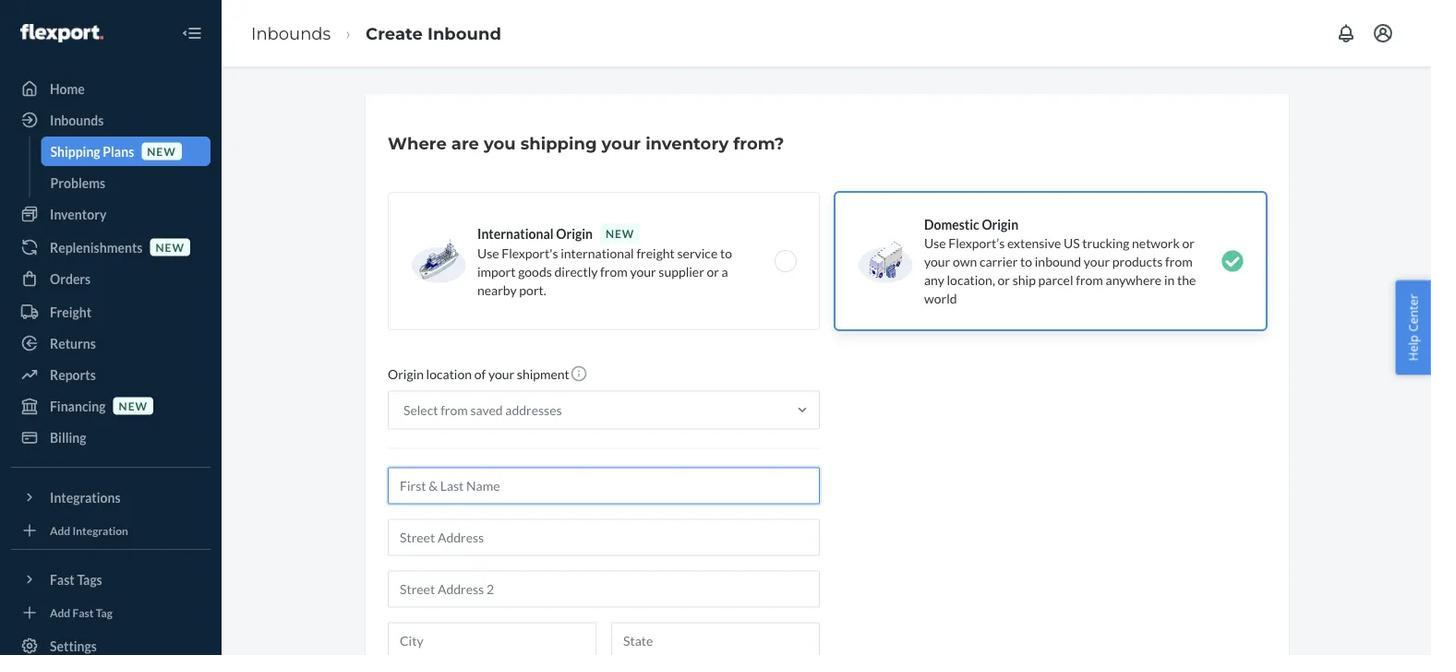 Task type: describe. For each thing, give the bounding box(es) containing it.
add for add fast tag
[[50, 606, 70, 620]]

nearby
[[478, 282, 517, 298]]

extensive
[[1008, 235, 1062, 251]]

parcel
[[1039, 272, 1074, 288]]

orders
[[50, 271, 91, 287]]

network
[[1132, 235, 1180, 251]]

close navigation image
[[181, 22, 203, 44]]

the
[[1178, 272, 1196, 288]]

plans
[[103, 144, 134, 159]]

your inside use flexport's international freight service to import goods directly from your supplier or a nearby port.
[[630, 264, 656, 279]]

service
[[678, 245, 718, 261]]

orders link
[[11, 264, 211, 294]]

home link
[[11, 74, 211, 103]]

to inside use flexport's international freight service to import goods directly from your supplier or a nearby port.
[[720, 245, 732, 261]]

add fast tag
[[50, 606, 113, 620]]

create inbound
[[366, 23, 501, 43]]

flexport's
[[502, 245, 558, 261]]

help center
[[1405, 294, 1422, 361]]

international
[[478, 226, 554, 242]]

replenishments
[[50, 240, 143, 255]]

shipping
[[521, 133, 597, 153]]

origin for international
[[556, 226, 593, 242]]

ship
[[1013, 272, 1036, 288]]

fast tags
[[50, 572, 102, 588]]

domestic
[[925, 217, 980, 232]]

create inbound link
[[366, 23, 501, 43]]

any
[[925, 272, 945, 288]]

are
[[452, 133, 479, 153]]

problems link
[[41, 168, 211, 198]]

or inside use flexport's international freight service to import goods directly from your supplier or a nearby port.
[[707, 264, 719, 279]]

breadcrumbs navigation
[[236, 6, 516, 60]]

where
[[388, 133, 447, 153]]

inbound
[[1035, 254, 1082, 269]]

integrations
[[50, 490, 121, 506]]

new for financing
[[119, 399, 148, 413]]

billing
[[50, 430, 86, 446]]

select
[[404, 403, 438, 418]]

add integration
[[50, 524, 128, 538]]

where are you shipping your inventory from?
[[388, 133, 785, 153]]

add fast tag link
[[11, 602, 211, 624]]

settings
[[50, 639, 97, 654]]

origin for domestic
[[982, 217, 1019, 232]]

inventory
[[50, 206, 107, 222]]

international origin
[[478, 226, 593, 242]]

check circle image
[[1222, 250, 1244, 272]]

from up the
[[1166, 254, 1193, 269]]

freight
[[637, 245, 675, 261]]

inventory link
[[11, 200, 211, 229]]

saved
[[471, 403, 503, 418]]

1 vertical spatial fast
[[73, 606, 94, 620]]

directly
[[555, 264, 598, 279]]

freight link
[[11, 297, 211, 327]]

from inside use flexport's international freight service to import goods directly from your supplier or a nearby port.
[[600, 264, 628, 279]]

inbounds link inside breadcrumbs navigation
[[251, 23, 331, 43]]

in
[[1165, 272, 1175, 288]]

0 horizontal spatial origin
[[388, 367, 424, 382]]

addresses
[[506, 403, 562, 418]]

Street Address text field
[[388, 520, 820, 557]]

returns link
[[11, 329, 211, 358]]

shipment
[[517, 367, 570, 382]]

anywhere
[[1106, 272, 1162, 288]]

trucking
[[1083, 235, 1130, 251]]



Task type: locate. For each thing, give the bounding box(es) containing it.
new up orders link
[[156, 241, 185, 254]]

or
[[1183, 235, 1195, 251], [707, 264, 719, 279], [998, 272, 1011, 288]]

use up 'import'
[[478, 245, 499, 261]]

2 horizontal spatial or
[[1183, 235, 1195, 251]]

use inside use flexport's international freight service to import goods directly from your supplier or a nearby port.
[[478, 245, 499, 261]]

billing link
[[11, 423, 211, 453]]

use inside domestic origin use flexport's extensive us trucking network or your own carrier to inbound your products from any location, or ship parcel from anywhere in the world
[[925, 235, 946, 251]]

0 vertical spatial add
[[50, 524, 70, 538]]

0 horizontal spatial inbounds
[[50, 112, 104, 128]]

1 horizontal spatial origin
[[556, 226, 593, 242]]

you
[[484, 133, 516, 153]]

inbounds
[[251, 23, 331, 43], [50, 112, 104, 128]]

1 vertical spatial inbounds
[[50, 112, 104, 128]]

reports link
[[11, 360, 211, 390]]

flexport's
[[949, 235, 1005, 251]]

origin up 'select'
[[388, 367, 424, 382]]

0 horizontal spatial to
[[720, 245, 732, 261]]

0 horizontal spatial or
[[707, 264, 719, 279]]

new for international origin
[[606, 227, 635, 240]]

your
[[602, 133, 641, 153], [925, 254, 951, 269], [1084, 254, 1110, 269], [630, 264, 656, 279], [489, 367, 515, 382]]

from?
[[734, 133, 785, 153]]

1 horizontal spatial or
[[998, 272, 1011, 288]]

a
[[722, 264, 729, 279]]

add
[[50, 524, 70, 538], [50, 606, 70, 620]]

use down domestic
[[925, 235, 946, 251]]

new right the plans
[[147, 144, 176, 158]]

help center button
[[1396, 280, 1432, 375]]

City text field
[[388, 623, 597, 656]]

1 horizontal spatial inbounds link
[[251, 23, 331, 43]]

1 horizontal spatial use
[[925, 235, 946, 251]]

new down reports link
[[119, 399, 148, 413]]

from down international
[[600, 264, 628, 279]]

your up any
[[925, 254, 951, 269]]

inbounds link
[[251, 23, 331, 43], [11, 105, 211, 135]]

reports
[[50, 367, 96, 383]]

center
[[1405, 294, 1422, 332]]

integration
[[73, 524, 128, 538]]

location
[[426, 367, 472, 382]]

returns
[[50, 336, 96, 351]]

fast inside dropdown button
[[50, 572, 75, 588]]

1 vertical spatial add
[[50, 606, 70, 620]]

financing
[[50, 399, 106, 414]]

First & Last Name text field
[[388, 468, 820, 505]]

to
[[720, 245, 732, 261], [1021, 254, 1033, 269]]

use flexport's international freight service to import goods directly from your supplier or a nearby port.
[[478, 245, 732, 298]]

0 vertical spatial inbounds link
[[251, 23, 331, 43]]

0 vertical spatial inbounds
[[251, 23, 331, 43]]

own
[[953, 254, 977, 269]]

open account menu image
[[1373, 22, 1395, 44]]

tags
[[77, 572, 102, 588]]

inbounds inside breadcrumbs navigation
[[251, 23, 331, 43]]

2 horizontal spatial origin
[[982, 217, 1019, 232]]

freight
[[50, 304, 92, 320]]

to up ship
[[1021, 254, 1033, 269]]

of
[[475, 367, 486, 382]]

add left integration
[[50, 524, 70, 538]]

0 vertical spatial fast
[[50, 572, 75, 588]]

shipping plans
[[50, 144, 134, 159]]

domestic origin use flexport's extensive us trucking network or your own carrier to inbound your products from any location, or ship parcel from anywhere in the world
[[925, 217, 1196, 306]]

from right 'parcel'
[[1076, 272, 1104, 288]]

shipping
[[50, 144, 100, 159]]

create
[[366, 23, 423, 43]]

inbound
[[428, 23, 501, 43]]

1 vertical spatial inbounds link
[[11, 105, 211, 135]]

location,
[[947, 272, 996, 288]]

1 add from the top
[[50, 524, 70, 538]]

select from saved addresses
[[404, 403, 562, 418]]

or down carrier
[[998, 272, 1011, 288]]

1 horizontal spatial inbounds
[[251, 23, 331, 43]]

inventory
[[646, 133, 729, 153]]

fast left tags
[[50, 572, 75, 588]]

supplier
[[659, 264, 705, 279]]

your right shipping
[[602, 133, 641, 153]]

fast left the tag
[[73, 606, 94, 620]]

new
[[147, 144, 176, 158], [606, 227, 635, 240], [156, 241, 185, 254], [119, 399, 148, 413]]

State text field
[[611, 623, 820, 656]]

Street Address 2 text field
[[388, 571, 820, 608]]

help
[[1405, 335, 1422, 361]]

origin
[[982, 217, 1019, 232], [556, 226, 593, 242], [388, 367, 424, 382]]

from left saved
[[441, 403, 468, 418]]

your down freight
[[630, 264, 656, 279]]

origin inside domestic origin use flexport's extensive us trucking network or your own carrier to inbound your products from any location, or ship parcel from anywhere in the world
[[982, 217, 1019, 232]]

new for shipping plans
[[147, 144, 176, 158]]

fast
[[50, 572, 75, 588], [73, 606, 94, 620]]

flexport logo image
[[20, 24, 103, 42]]

0 horizontal spatial use
[[478, 245, 499, 261]]

carrier
[[980, 254, 1018, 269]]

fast tags button
[[11, 565, 211, 595]]

new for replenishments
[[156, 241, 185, 254]]

use
[[925, 235, 946, 251], [478, 245, 499, 261]]

integrations button
[[11, 483, 211, 513]]

products
[[1113, 254, 1163, 269]]

to inside domestic origin use flexport's extensive us trucking network or your own carrier to inbound your products from any location, or ship parcel from anywhere in the world
[[1021, 254, 1033, 269]]

problems
[[50, 175, 105, 191]]

1 horizontal spatial to
[[1021, 254, 1033, 269]]

origin up international
[[556, 226, 593, 242]]

settings link
[[11, 632, 211, 656]]

home
[[50, 81, 85, 97]]

your down trucking
[[1084, 254, 1110, 269]]

your right of
[[489, 367, 515, 382]]

new up international
[[606, 227, 635, 240]]

from
[[1166, 254, 1193, 269], [600, 264, 628, 279], [1076, 272, 1104, 288], [441, 403, 468, 418]]

origin location of your shipment
[[388, 367, 570, 382]]

add up the settings
[[50, 606, 70, 620]]

us
[[1064, 235, 1080, 251]]

origin up flexport's
[[982, 217, 1019, 232]]

or right network
[[1183, 235, 1195, 251]]

goods
[[518, 264, 552, 279]]

international
[[561, 245, 634, 261]]

2 add from the top
[[50, 606, 70, 620]]

add integration link
[[11, 520, 211, 542]]

open notifications image
[[1336, 22, 1358, 44]]

world
[[925, 291, 957, 306]]

add for add integration
[[50, 524, 70, 538]]

to up a
[[720, 245, 732, 261]]

or left a
[[707, 264, 719, 279]]

tag
[[96, 606, 113, 620]]

port.
[[519, 282, 547, 298]]

import
[[478, 264, 516, 279]]

0 horizontal spatial inbounds link
[[11, 105, 211, 135]]



Task type: vqa. For each thing, say whether or not it's contained in the screenshot.
USE
yes



